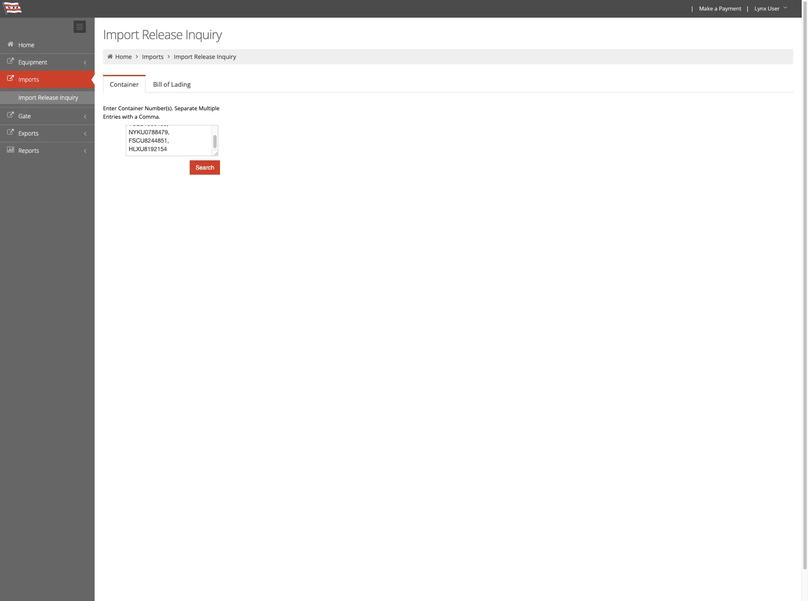 Task type: locate. For each thing, give the bounding box(es) containing it.
1 vertical spatial import release inquiry
[[174, 53, 236, 61]]

container
[[110, 80, 139, 88], [118, 104, 143, 112]]

4 external link image from the top
[[6, 130, 15, 136]]

1 horizontal spatial a
[[715, 5, 718, 12]]

imports link up bill
[[142, 53, 164, 61]]

imports up bill
[[142, 53, 164, 61]]

container up enter
[[110, 80, 139, 88]]

1 horizontal spatial |
[[747, 5, 750, 12]]

payment
[[720, 5, 742, 12]]

0 vertical spatial import release inquiry link
[[174, 53, 236, 61]]

gate link
[[0, 107, 95, 125]]

1 horizontal spatial import release inquiry link
[[174, 53, 236, 61]]

home image up equipment link
[[6, 41, 15, 47]]

a inside enter container number(s).  separate multiple entries with a comma.
[[135, 113, 138, 120]]

import release inquiry link up gate link
[[0, 91, 95, 104]]

1 horizontal spatial imports
[[142, 53, 164, 61]]

external link image down equipment link
[[6, 76, 15, 82]]

import
[[103, 26, 139, 43], [174, 53, 193, 61], [19, 93, 36, 101]]

container link
[[103, 76, 146, 93]]

2 angle right image from the left
[[165, 53, 173, 59]]

2 external link image from the top
[[6, 76, 15, 82]]

2 | from the left
[[747, 5, 750, 12]]

0 vertical spatial import
[[103, 26, 139, 43]]

comma.
[[139, 113, 160, 120]]

0 horizontal spatial a
[[135, 113, 138, 120]]

1 vertical spatial release
[[194, 53, 215, 61]]

imports down equipment at left top
[[18, 75, 39, 83]]

imports
[[142, 53, 164, 61], [18, 75, 39, 83]]

1 horizontal spatial home link
[[115, 53, 132, 61]]

0 horizontal spatial import release inquiry link
[[0, 91, 95, 104]]

1 horizontal spatial release
[[142, 26, 183, 43]]

import for import release inquiry link to the top
[[174, 53, 193, 61]]

external link image inside equipment link
[[6, 59, 15, 64]]

| left lynx
[[747, 5, 750, 12]]

home
[[18, 41, 35, 49], [115, 53, 132, 61]]

0 horizontal spatial home image
[[6, 41, 15, 47]]

bill of lading
[[153, 80, 191, 88]]

1 vertical spatial imports
[[18, 75, 39, 83]]

angle right image
[[133, 53, 141, 59], [165, 53, 173, 59]]

search
[[196, 164, 214, 171]]

2 vertical spatial import
[[19, 93, 36, 101]]

0 vertical spatial imports
[[142, 53, 164, 61]]

external link image inside exports link
[[6, 130, 15, 136]]

0 horizontal spatial import
[[19, 93, 36, 101]]

exports
[[18, 129, 39, 137]]

a right with
[[135, 113, 138, 120]]

1 vertical spatial import
[[174, 53, 193, 61]]

import for bottom import release inquiry link
[[19, 93, 36, 101]]

home link up container link
[[115, 53, 132, 61]]

import release inquiry link
[[174, 53, 236, 61], [0, 91, 95, 104]]

imports link
[[142, 53, 164, 61], [0, 71, 95, 88]]

1 external link image from the top
[[6, 59, 15, 64]]

external link image inside gate link
[[6, 112, 15, 118]]

1 horizontal spatial home
[[115, 53, 132, 61]]

external link image left equipment at left top
[[6, 59, 15, 64]]

home link
[[0, 36, 95, 53], [115, 53, 132, 61]]

inquiry
[[186, 26, 222, 43], [217, 53, 236, 61], [60, 93, 78, 101]]

home up equipment at left top
[[18, 41, 35, 49]]

1 horizontal spatial angle right image
[[165, 53, 173, 59]]

external link image up bar chart 'icon'
[[6, 130, 15, 136]]

import release inquiry link up lading
[[174, 53, 236, 61]]

angle right image up of
[[165, 53, 173, 59]]

make a payment link
[[696, 0, 745, 18]]

1 horizontal spatial home image
[[107, 53, 114, 59]]

external link image for gate
[[6, 112, 15, 118]]

2 horizontal spatial import
[[174, 53, 193, 61]]

1 horizontal spatial imports link
[[142, 53, 164, 61]]

make
[[700, 5, 714, 12]]

external link image for exports
[[6, 130, 15, 136]]

2 vertical spatial import release inquiry
[[19, 93, 78, 101]]

external link image left gate
[[6, 112, 15, 118]]

0 horizontal spatial home
[[18, 41, 35, 49]]

0 horizontal spatial |
[[691, 5, 694, 12]]

1 vertical spatial imports link
[[0, 71, 95, 88]]

2 vertical spatial inquiry
[[60, 93, 78, 101]]

home image
[[6, 41, 15, 47], [107, 53, 114, 59]]

1 vertical spatial a
[[135, 113, 138, 120]]

container up with
[[118, 104, 143, 112]]

import release inquiry for import release inquiry link to the top
[[174, 53, 236, 61]]

home image up container link
[[107, 53, 114, 59]]

lynx user
[[755, 5, 780, 12]]

0 horizontal spatial angle right image
[[133, 53, 141, 59]]

1 vertical spatial home image
[[107, 53, 114, 59]]

home up container link
[[115, 53, 132, 61]]

a
[[715, 5, 718, 12], [135, 113, 138, 120]]

1 | from the left
[[691, 5, 694, 12]]

|
[[691, 5, 694, 12], [747, 5, 750, 12]]

imports link down equipment at left top
[[0, 71, 95, 88]]

equipment
[[18, 58, 47, 66]]

0 horizontal spatial release
[[38, 93, 58, 101]]

a right make
[[715, 5, 718, 12]]

1 vertical spatial container
[[118, 104, 143, 112]]

1 vertical spatial home
[[115, 53, 132, 61]]

| left make
[[691, 5, 694, 12]]

import release inquiry for bottom import release inquiry link
[[19, 93, 78, 101]]

lynx user link
[[751, 0, 793, 18]]

external link image for equipment
[[6, 59, 15, 64]]

3 external link image from the top
[[6, 112, 15, 118]]

container inside enter container number(s).  separate multiple entries with a comma.
[[118, 104, 143, 112]]

None text field
[[126, 125, 219, 156]]

release
[[142, 26, 183, 43], [194, 53, 215, 61], [38, 93, 58, 101]]

import release inquiry
[[103, 26, 222, 43], [174, 53, 236, 61], [19, 93, 78, 101]]

reports
[[18, 147, 39, 155]]

1 vertical spatial inquiry
[[217, 53, 236, 61]]

0 vertical spatial a
[[715, 5, 718, 12]]

enter container number(s).  separate multiple entries with a comma.
[[103, 104, 220, 120]]

external link image
[[6, 59, 15, 64], [6, 76, 15, 82], [6, 112, 15, 118], [6, 130, 15, 136]]

number(s).
[[145, 104, 173, 112]]

angle right image up container link
[[133, 53, 141, 59]]

0 vertical spatial release
[[142, 26, 183, 43]]

2 vertical spatial release
[[38, 93, 58, 101]]

home link up equipment at left top
[[0, 36, 95, 53]]

0 vertical spatial home
[[18, 41, 35, 49]]



Task type: vqa. For each thing, say whether or not it's contained in the screenshot.
Make a Payment link
yes



Task type: describe. For each thing, give the bounding box(es) containing it.
lynx
[[755, 5, 767, 12]]

inquiry for import release inquiry link to the top
[[217, 53, 236, 61]]

0 vertical spatial imports link
[[142, 53, 164, 61]]

0 horizontal spatial imports
[[18, 75, 39, 83]]

inquiry for bottom import release inquiry link
[[60, 93, 78, 101]]

bar chart image
[[6, 147, 15, 153]]

0 horizontal spatial imports link
[[0, 71, 95, 88]]

angle down image
[[782, 5, 790, 11]]

0 vertical spatial home image
[[6, 41, 15, 47]]

gate
[[18, 112, 31, 120]]

separate
[[175, 104, 197, 112]]

2 horizontal spatial release
[[194, 53, 215, 61]]

with
[[122, 113, 133, 120]]

equipment link
[[0, 53, 95, 71]]

search button
[[190, 160, 220, 175]]

multiple
[[199, 104, 220, 112]]

exports link
[[0, 125, 95, 142]]

of
[[164, 80, 170, 88]]

lading
[[171, 80, 191, 88]]

0 vertical spatial import release inquiry
[[103, 26, 222, 43]]

0 horizontal spatial home link
[[0, 36, 95, 53]]

make a payment
[[700, 5, 742, 12]]

bill of lading link
[[146, 76, 198, 93]]

bill
[[153, 80, 162, 88]]

enter
[[103, 104, 117, 112]]

1 vertical spatial import release inquiry link
[[0, 91, 95, 104]]

reports link
[[0, 142, 95, 159]]

user
[[769, 5, 780, 12]]

external link image for imports
[[6, 76, 15, 82]]

0 vertical spatial container
[[110, 80, 139, 88]]

0 vertical spatial inquiry
[[186, 26, 222, 43]]

entries
[[103, 113, 121, 120]]

1 angle right image from the left
[[133, 53, 141, 59]]

1 horizontal spatial import
[[103, 26, 139, 43]]



